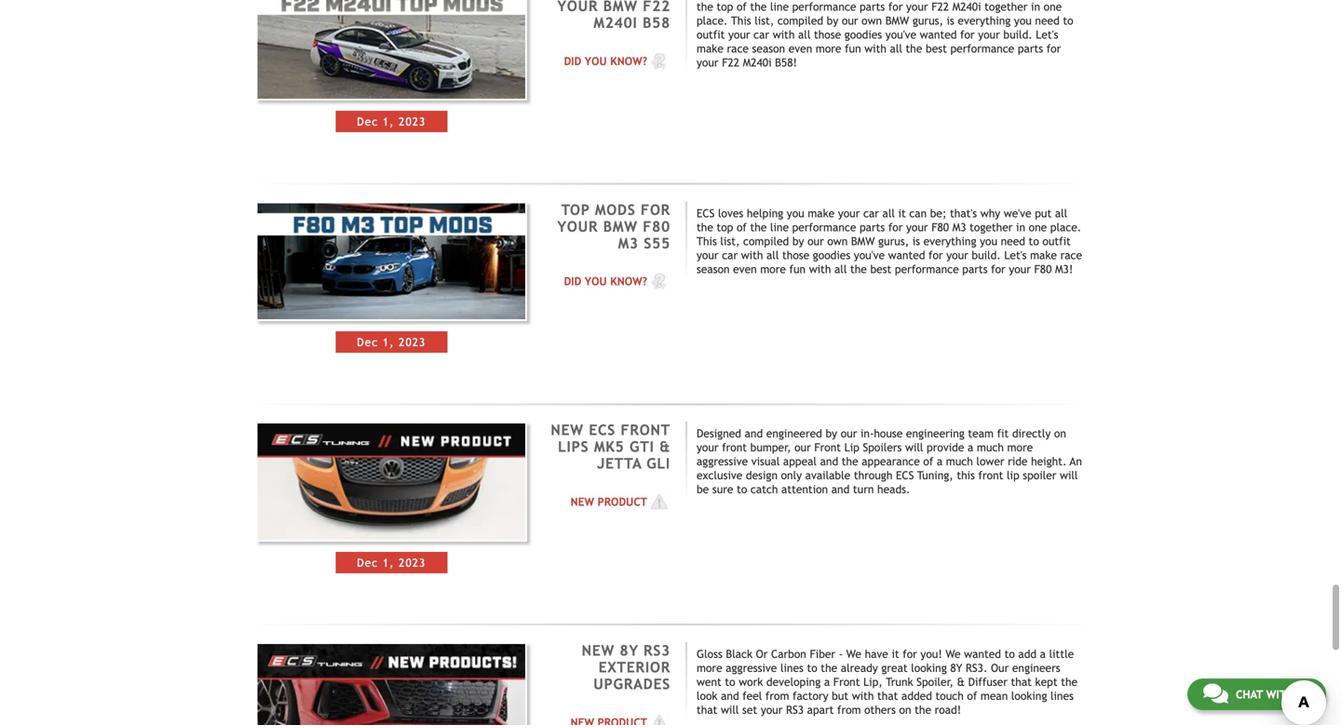 Task type: vqa. For each thing, say whether or not it's contained in the screenshot.
left ON
yes



Task type: describe. For each thing, give the bounding box(es) containing it.
product
[[598, 495, 647, 508]]

the inside designed and engineered by our in-house engineering team fit directly on your front bumper, our front lip spoilers will provide a much more aggressive visual appeal and the appearance of a much lower ride height. an exclusive design only available through ecs tuning, this front lip spoiler will be sure to catch attention and turn heads.
[[842, 455, 858, 468]]

new 8y rs3 exterior upgrades
[[582, 643, 671, 693]]

an
[[1070, 455, 1082, 468]]

catch
[[751, 483, 778, 496]]

new ecs front lips mk5 gti & jetta gli
[[551, 422, 671, 472]]

available
[[805, 469, 850, 482]]

those
[[782, 248, 809, 262]]

0 vertical spatial make
[[808, 207, 835, 220]]

all up place.
[[1055, 207, 1067, 220]]

1 1, from the top
[[383, 115, 394, 128]]

engineered
[[766, 427, 822, 440]]

the down you've at the right of the page
[[850, 262, 867, 275]]

already
[[841, 662, 878, 675]]

4 image
[[647, 713, 671, 725]]

on inside gloss black or carbon fiber - we have it for you!   we wanted to add a little more aggressive lines to the already great looking 8y rs3. our engineers went to work developing a front lip, trunk spoiler, & diffuser that kept the look and feel from factory but with that added touch of mean looking lines that will set your rs3 apart from others on the road!
[[899, 704, 911, 717]]

new for new ecs front lips mk5 gti & jetta gli
[[551, 422, 584, 439]]

8y inside new 8y rs3 exterior upgrades
[[620, 643, 639, 659]]

lower
[[976, 455, 1004, 468]]

0 horizontal spatial from
[[765, 690, 789, 703]]

heads.
[[877, 483, 910, 496]]

appearance
[[862, 455, 920, 468]]

0 horizontal spatial front
[[722, 441, 747, 454]]

dec for top mods for your bmw f80 m3 s55
[[357, 336, 378, 349]]

everything
[[923, 234, 976, 248]]

factory
[[793, 690, 828, 703]]

mean
[[981, 690, 1008, 703]]

will inside gloss black or carbon fiber - we have it for you!   we wanted to add a little more aggressive lines to the already great looking 8y rs3. our engineers went to work developing a front lip, trunk spoiler, & diffuser that kept the look and feel from factory but with that added touch of mean looking lines that will set your rs3 apart from others on the road!
[[721, 704, 739, 717]]

to inside ecs loves helping you make your car all it can be; that's why we've put all the top of the line performance parts for your f80 m3 together in one place. this list, compiled by our own bmw gurus, is everything you need to outfit your car with all those goodies you've wanted for your build. let's make race season even more fun with all the best performance parts for your f80 m3!
[[1029, 234, 1039, 248]]

1 vertical spatial front
[[978, 469, 1003, 482]]

outfit
[[1042, 234, 1071, 248]]

front inside new ecs front lips mk5 gti & jetta gli
[[621, 422, 671, 439]]

all down compiled
[[766, 248, 779, 262]]

& inside new ecs front lips mk5 gti & jetta gli
[[660, 439, 671, 456]]

f80 inside top mods for your bmw f80 m3 s55
[[643, 218, 671, 235]]

2 vertical spatial that
[[697, 704, 717, 717]]

road!
[[935, 704, 961, 717]]

the up this
[[697, 221, 713, 234]]

new for new product
[[571, 495, 594, 508]]

be
[[697, 483, 709, 496]]

chat with us
[[1236, 688, 1310, 701]]

you for 6 image
[[585, 275, 607, 288]]

we've
[[1004, 207, 1031, 220]]

carbon
[[771, 648, 806, 661]]

and inside gloss black or carbon fiber - we have it for you!   we wanted to add a little more aggressive lines to the already great looking 8y rs3. our engineers went to work developing a front lip, trunk spoiler, & diffuser that kept the look and feel from factory but with that added touch of mean looking lines that will set your rs3 apart from others on the road!
[[721, 690, 739, 703]]

it for rs3
[[892, 648, 899, 661]]

why
[[980, 207, 1000, 220]]

1 dec 1, 2023 link from the top
[[256, 0, 527, 132]]

bumper,
[[750, 441, 791, 454]]

1 horizontal spatial you
[[980, 234, 997, 248]]

mods
[[595, 201, 636, 218]]

a up the factory
[[824, 676, 830, 689]]

1 dec 1, 2023 from the top
[[357, 115, 426, 128]]

2 horizontal spatial f80
[[1034, 262, 1052, 275]]

a down team
[[968, 441, 973, 454]]

only
[[781, 469, 802, 482]]

1 horizontal spatial much
[[977, 441, 1004, 454]]

season
[[697, 262, 730, 275]]

2 vertical spatial our
[[794, 441, 811, 454]]

the down added
[[915, 704, 931, 717]]

attention
[[781, 483, 828, 496]]

6 image
[[647, 272, 671, 291]]

1 vertical spatial our
[[841, 427, 857, 440]]

trunk
[[886, 676, 913, 689]]

0 horizontal spatial parts
[[860, 221, 885, 234]]

lips
[[558, 439, 589, 456]]

new 8y rs3 exterior upgrades link
[[582, 643, 671, 693]]

0 vertical spatial performance
[[792, 221, 856, 234]]

wanted inside ecs loves helping you make your car all it can be; that's why we've put all the top of the line performance parts for your f80 m3 together in one place. this list, compiled by our own bmw gurus, is everything you need to outfit your car with all those goodies you've wanted for your build. let's make race season even more fun with all the best performance parts for your f80 m3!
[[888, 248, 925, 262]]

0 horizontal spatial looking
[[911, 662, 947, 675]]

developing
[[766, 676, 821, 689]]

designed
[[697, 427, 741, 440]]

4 image
[[647, 493, 671, 511]]

you for 6 icon
[[585, 54, 607, 67]]

your down this
[[697, 248, 719, 262]]

your down the "can"
[[906, 221, 928, 234]]

our inside ecs loves helping you make your car all it can be; that's why we've put all the top of the line performance parts for your f80 m3 together in one place. this list, compiled by our own bmw gurus, is everything you need to outfit your car with all those goodies you've wanted for your build. let's make race season even more fun with all the best performance parts for your f80 m3!
[[807, 234, 824, 248]]

great
[[881, 662, 908, 675]]

to up "our"
[[1004, 648, 1015, 661]]

with down goodies
[[809, 262, 831, 275]]

own
[[827, 234, 848, 248]]

your up own
[[838, 207, 860, 220]]

or
[[756, 648, 768, 661]]

1 vertical spatial looking
[[1011, 690, 1047, 703]]

chat
[[1236, 688, 1263, 701]]

& inside gloss black or carbon fiber - we have it for you!   we wanted to add a little more aggressive lines to the already great looking 8y rs3. our engineers went to work developing a front lip, trunk spoiler, & diffuser that kept the look and feel from factory but with that added touch of mean looking lines that will set your rs3 apart from others on the road!
[[957, 676, 965, 689]]

turn
[[853, 483, 874, 496]]

need
[[1001, 234, 1025, 248]]

compiled
[[743, 234, 789, 248]]

1, for top mods for your bmw f80 m3 s55
[[383, 336, 394, 349]]

together
[[970, 221, 1013, 234]]

and down available
[[831, 483, 850, 496]]

your inside top mods for your bmw f80 m3 s55
[[557, 218, 598, 235]]

dec 1, 2023 for new ecs front lips mk5 gti & jetta gli
[[357, 556, 426, 569]]

wanted inside gloss black or carbon fiber - we have it for you!   we wanted to add a little more aggressive lines to the already great looking 8y rs3. our engineers went to work developing a front lip, trunk spoiler, & diffuser that kept the look and feel from factory but with that added touch of mean looking lines that will set your rs3 apart from others on the road!
[[964, 648, 1001, 661]]

put
[[1035, 207, 1052, 220]]

upgrades
[[593, 676, 671, 693]]

2023 for new ecs front lips mk5 gti & jetta gli
[[399, 556, 426, 569]]

directly
[[1012, 427, 1051, 440]]

1 horizontal spatial car
[[863, 207, 879, 220]]

0 horizontal spatial lines
[[780, 662, 804, 675]]

all up "gurus,"
[[882, 207, 895, 220]]

this
[[697, 234, 717, 248]]

for down build.
[[991, 262, 1006, 275]]

lip
[[1007, 469, 1019, 482]]

new ecs front lips mk5 gti & jetta gli link
[[551, 422, 671, 472]]

for inside top mods for your bmw f80 m3 s55
[[641, 201, 671, 218]]

1 vertical spatial will
[[1060, 469, 1078, 482]]

front inside designed and engineered by our in-house engineering team fit directly on your front bumper, our front lip spoilers will provide a much more aggressive visual appeal and the appearance of a much lower ride height. an exclusive design only available through ecs tuning, this front lip spoiler will be sure to catch attention and turn heads.
[[814, 441, 841, 454]]

this
[[957, 469, 975, 482]]

exterior
[[599, 659, 671, 676]]

new ecs front lips mk5 gti & jetta gli image
[[256, 422, 527, 542]]

in
[[1016, 221, 1025, 234]]

apart
[[807, 704, 834, 717]]

-
[[839, 648, 843, 661]]

ecs inside designed and engineered by our in-house engineering team fit directly on your front bumper, our front lip spoilers will provide a much more aggressive visual appeal and the appearance of a much lower ride height. an exclusive design only available through ecs tuning, this front lip spoiler will be sure to catch attention and turn heads.
[[896, 469, 914, 482]]

more inside ecs loves helping you make your car all it can be; that's why we've put all the top of the line performance parts for your f80 m3 together in one place. this list, compiled by our own bmw gurus, is everything you need to outfit your car with all those goodies you've wanted for your build. let's make race season even more fun with all the best performance parts for your f80 m3!
[[760, 262, 786, 275]]

1 vertical spatial make
[[1030, 248, 1057, 262]]

jetta
[[597, 456, 642, 472]]

little
[[1049, 648, 1074, 661]]

all down goodies
[[834, 262, 847, 275]]

appeal
[[783, 455, 817, 468]]

to down fiber on the right of the page
[[807, 662, 817, 675]]

for down everything
[[929, 248, 943, 262]]

gli
[[647, 456, 671, 472]]

visual
[[751, 455, 780, 468]]

did for top mods for your bmw f80 m3 s55 image
[[564, 275, 581, 288]]

is
[[912, 234, 920, 248]]

m3!
[[1055, 262, 1073, 275]]

height.
[[1031, 455, 1067, 468]]

through
[[854, 469, 893, 482]]

black
[[726, 648, 753, 661]]

1 horizontal spatial parts
[[962, 262, 988, 275]]

new 8y rs3 exterior upgrades image
[[256, 643, 527, 725]]

1 vertical spatial car
[[722, 248, 738, 262]]

for up "gurus,"
[[888, 221, 903, 234]]

diffuser
[[968, 676, 1008, 689]]

by inside ecs loves helping you make your car all it can be; that's why we've put all the top of the line performance parts for your f80 m3 together in one place. this list, compiled by our own bmw gurus, is everything you need to outfit your car with all those goodies you've wanted for your build. let's make race season even more fun with all the best performance parts for your f80 m3!
[[792, 234, 804, 248]]

design
[[746, 469, 778, 482]]

ecs loves helping you make your car all it can be; that's why we've put all the top of the line performance parts for your f80 m3 together in one place. this list, compiled by our own bmw gurus, is everything you need to outfit your car with all those goodies you've wanted for your build. let's make race season even more fun with all the best performance parts for your f80 m3!
[[697, 207, 1082, 275]]

1 horizontal spatial that
[[877, 690, 898, 703]]

build.
[[972, 248, 1001, 262]]

best
[[870, 262, 892, 275]]

0 horizontal spatial much
[[946, 455, 973, 468]]

rs3 inside new 8y rs3 exterior upgrades
[[644, 643, 671, 659]]

let's
[[1004, 248, 1027, 262]]

a up tuning, at the right of page
[[937, 455, 943, 468]]

add
[[1018, 648, 1037, 661]]

can
[[909, 207, 927, 220]]

top
[[561, 201, 590, 218]]

work
[[739, 676, 763, 689]]

did you know? for 6 icon
[[564, 54, 647, 67]]



Task type: locate. For each thing, give the bounding box(es) containing it.
fun
[[789, 262, 806, 275]]

performance up own
[[792, 221, 856, 234]]

0 horizontal spatial f80
[[643, 218, 671, 235]]

aggressive
[[697, 455, 748, 468], [726, 662, 777, 675]]

looking
[[911, 662, 947, 675], [1011, 690, 1047, 703]]

your right set
[[761, 704, 783, 717]]

2 dec 1, 2023 link from the top
[[256, 201, 527, 353]]

top mods for your bmw f80 m3 s55
[[557, 201, 671, 252]]

on down added
[[899, 704, 911, 717]]

for up s55
[[641, 201, 671, 218]]

new product
[[571, 495, 647, 508]]

with inside gloss black or carbon fiber - we have it for you!   we wanted to add a little more aggressive lines to the already great looking 8y rs3. our engineers went to work developing a front lip, trunk spoiler, & diffuser that kept the look and feel from factory but with that added touch of mean looking lines that will set your rs3 apart from others on the road!
[[852, 690, 874, 703]]

rs3 inside gloss black or carbon fiber - we have it for you!   we wanted to add a little more aggressive lines to the already great looking 8y rs3. our engineers went to work developing a front lip, trunk spoiler, & diffuser that kept the look and feel from factory but with that added touch of mean looking lines that will set your rs3 apart from others on the road!
[[786, 704, 804, 717]]

front
[[722, 441, 747, 454], [978, 469, 1003, 482]]

look
[[697, 690, 718, 703]]

8y up upgrades
[[620, 643, 639, 659]]

1 did from the top
[[564, 54, 581, 67]]

0 vertical spatial parts
[[860, 221, 885, 234]]

1 vertical spatial know?
[[610, 275, 647, 288]]

ecs
[[697, 207, 715, 220], [589, 422, 616, 439], [896, 469, 914, 482]]

ecs inside ecs loves helping you make your car all it can be; that's why we've put all the top of the line performance parts for your f80 m3 together in one place. this list, compiled by our own bmw gurus, is everything you need to outfit your car with all those goodies you've wanted for your build. let's make race season even more fun with all the best performance parts for your f80 m3!
[[697, 207, 715, 220]]

bmw up you've at the right of the page
[[851, 234, 875, 248]]

1, down top mods for your bmw f80 m3 s55 image
[[383, 336, 394, 349]]

m3 inside top mods for your bmw f80 m3 s55
[[618, 235, 639, 252]]

set
[[742, 704, 757, 717]]

bmw inside ecs loves helping you make your car all it can be; that's why we've put all the top of the line performance parts for your f80 m3 together in one place. this list, compiled by our own bmw gurus, is everything you need to outfit your car with all those goodies you've wanted for your build. let's make race season even more fun with all the best performance parts for your f80 m3!
[[851, 234, 875, 248]]

new up upgrades
[[582, 643, 615, 659]]

m3
[[952, 221, 966, 234], [618, 235, 639, 252]]

lines down kept
[[1050, 690, 1074, 703]]

dec 1, 2023 down new ecs front lips mk5 gti & jetta gli image
[[357, 556, 426, 569]]

more inside gloss black or carbon fiber - we have it for you!   we wanted to add a little more aggressive lines to the already great looking 8y rs3. our engineers went to work developing a front lip, trunk spoiler, & diffuser that kept the look and feel from factory but with that added touch of mean looking lines that will set your rs3 apart from others on the road!
[[697, 662, 722, 675]]

1 horizontal spatial 8y
[[950, 662, 962, 675]]

did left 6 icon
[[564, 54, 581, 67]]

chat with us link
[[1187, 679, 1326, 711]]

with up even
[[741, 248, 763, 262]]

a
[[968, 441, 973, 454], [937, 455, 943, 468], [1040, 648, 1046, 661], [824, 676, 830, 689]]

s55
[[644, 235, 671, 252]]

your inside gloss black or carbon fiber - we have it for you!   we wanted to add a little more aggressive lines to the already great looking 8y rs3. our engineers went to work developing a front lip, trunk spoiler, & diffuser that kept the look and feel from factory but with that added touch of mean looking lines that will set your rs3 apart from others on the road!
[[761, 704, 783, 717]]

0 vertical spatial that
[[1011, 676, 1032, 689]]

it inside gloss black or carbon fiber - we have it for you!   we wanted to add a little more aggressive lines to the already great looking 8y rs3. our engineers went to work developing a front lip, trunk spoiler, & diffuser that kept the look and feel from factory but with that added touch of mean looking lines that will set your rs3 apart from others on the road!
[[892, 648, 899, 661]]

it
[[898, 207, 906, 220], [892, 648, 899, 661]]

lip
[[844, 441, 859, 454]]

0 vertical spatial dec 1, 2023
[[357, 115, 426, 128]]

your
[[838, 207, 860, 220], [557, 218, 598, 235], [906, 221, 928, 234], [697, 248, 719, 262], [946, 248, 968, 262], [1009, 262, 1031, 275], [697, 441, 719, 454], [761, 704, 783, 717]]

bmw inside top mods for your bmw f80 m3 s55
[[603, 218, 638, 235]]

car down list,
[[722, 248, 738, 262]]

0 vertical spatial m3
[[952, 221, 966, 234]]

m3 left s55
[[618, 235, 639, 252]]

2 1, from the top
[[383, 336, 394, 349]]

8y inside gloss black or carbon fiber - we have it for you!   we wanted to add a little more aggressive lines to the already great looking 8y rs3. our engineers went to work developing a front lip, trunk spoiler, & diffuser that kept the look and feel from factory but with that added touch of mean looking lines that will set your rs3 apart from others on the road!
[[950, 662, 962, 675]]

gti
[[630, 439, 654, 456]]

2023 for top mods for your bmw f80 m3 s55
[[399, 336, 426, 349]]

2023 down new ecs front lips mk5 gti & jetta gli image
[[399, 556, 426, 569]]

1, for new ecs front lips mk5 gti & jetta gli
[[383, 556, 394, 569]]

know? for 6 image
[[610, 275, 647, 288]]

1 vertical spatial dec
[[357, 336, 378, 349]]

0 vertical spatial front
[[722, 441, 747, 454]]

one
[[1029, 221, 1047, 234]]

in-
[[860, 427, 874, 440]]

0 vertical spatial lines
[[780, 662, 804, 675]]

the down 'lip'
[[842, 455, 858, 468]]

0 vertical spatial looking
[[911, 662, 947, 675]]

you up line
[[787, 207, 804, 220]]

the down helping
[[750, 221, 767, 234]]

on inside designed and engineered by our in-house engineering team fit directly on your front bumper, our front lip spoilers will provide a much more aggressive visual appeal and the appearance of a much lower ride height. an exclusive design only available through ecs tuning, this front lip spoiler will be sure to catch attention and turn heads.
[[1054, 427, 1066, 440]]

front down designed
[[722, 441, 747, 454]]

dec
[[357, 115, 378, 128], [357, 336, 378, 349], [357, 556, 378, 569]]

dec 1, 2023 link for new ecs front lips mk5 gti & jetta gli
[[256, 422, 527, 573]]

engineers
[[1012, 662, 1060, 675]]

& up touch
[[957, 676, 965, 689]]

engineering
[[906, 427, 965, 440]]

1, down new ecs front lips mk5 gti & jetta gli image
[[383, 556, 394, 569]]

spoiler
[[1023, 469, 1056, 482]]

to
[[1029, 234, 1039, 248], [737, 483, 747, 496], [1004, 648, 1015, 661], [807, 662, 817, 675], [725, 676, 735, 689]]

list,
[[720, 234, 740, 248]]

more inside designed and engineered by our in-house engineering team fit directly on your front bumper, our front lip spoilers will provide a much more aggressive visual appeal and the appearance of a much lower ride height. an exclusive design only available through ecs tuning, this front lip spoiler will be sure to catch attention and turn heads.
[[1007, 441, 1033, 454]]

1 horizontal spatial wanted
[[964, 648, 1001, 661]]

fiber
[[810, 648, 835, 661]]

to inside designed and engineered by our in-house engineering team fit directly on your front bumper, our front lip spoilers will provide a much more aggressive visual appeal and the appearance of a much lower ride height. an exclusive design only available through ecs tuning, this front lip spoiler will be sure to catch attention and turn heads.
[[737, 483, 747, 496]]

lip,
[[863, 676, 883, 689]]

comments image
[[1203, 683, 1228, 705]]

it inside ecs loves helping you make your car all it can be; that's why we've put all the top of the line performance parts for your f80 m3 together in one place. this list, compiled by our own bmw gurus, is everything you need to outfit your car with all those goodies you've wanted for your build. let's make race season even more fun with all the best performance parts for your f80 m3!
[[898, 207, 906, 220]]

will
[[905, 441, 923, 454], [1060, 469, 1078, 482], [721, 704, 739, 717]]

and up available
[[820, 455, 838, 468]]

2 know? from the top
[[610, 275, 647, 288]]

for up great
[[903, 648, 917, 661]]

by
[[792, 234, 804, 248], [826, 427, 837, 440]]

aggressive inside designed and engineered by our in-house engineering team fit directly on your front bumper, our front lip spoilers will provide a much more aggressive visual appeal and the appearance of a much lower ride height. an exclusive design only available through ecs tuning, this front lip spoiler will be sure to catch attention and turn heads.
[[697, 455, 748, 468]]

went
[[697, 676, 722, 689]]

but
[[832, 690, 849, 703]]

car
[[863, 207, 879, 220], [722, 248, 738, 262]]

all
[[882, 207, 895, 220], [1055, 207, 1067, 220], [766, 248, 779, 262], [834, 262, 847, 275]]

on right directly
[[1054, 427, 1066, 440]]

2 vertical spatial of
[[967, 690, 977, 703]]

did
[[564, 54, 581, 67], [564, 275, 581, 288]]

front up gli
[[621, 422, 671, 439]]

0 horizontal spatial make
[[808, 207, 835, 220]]

2 vertical spatial more
[[697, 662, 722, 675]]

more up ride
[[1007, 441, 1033, 454]]

gurus,
[[878, 234, 909, 248]]

bmw left s55
[[603, 218, 638, 235]]

much up this
[[946, 455, 973, 468]]

our up the appeal
[[794, 441, 811, 454]]

top
[[717, 221, 733, 234]]

1 horizontal spatial m3
[[952, 221, 966, 234]]

on
[[1054, 427, 1066, 440], [899, 704, 911, 717]]

1 horizontal spatial lines
[[1050, 690, 1074, 703]]

your inside designed and engineered by our in-house engineering team fit directly on your front bumper, our front lip spoilers will provide a much more aggressive visual appeal and the appearance of a much lower ride height. an exclusive design only available through ecs tuning, this front lip spoiler will be sure to catch attention and turn heads.
[[697, 441, 719, 454]]

2 dec 1, 2023 from the top
[[357, 336, 426, 349]]

2 vertical spatial front
[[833, 676, 860, 689]]

new left product
[[571, 495, 594, 508]]

of inside designed and engineered by our in-house engineering team fit directly on your front bumper, our front lip spoilers will provide a much more aggressive visual appeal and the appearance of a much lower ride height. an exclusive design only available through ecs tuning, this front lip spoiler will be sure to catch attention and turn heads.
[[923, 455, 933, 468]]

0 horizontal spatial more
[[697, 662, 722, 675]]

that's
[[950, 207, 977, 220]]

even
[[733, 262, 757, 275]]

1 vertical spatial did you know?
[[564, 275, 647, 288]]

to right sure
[[737, 483, 747, 496]]

0 horizontal spatial on
[[899, 704, 911, 717]]

a up engineers
[[1040, 648, 1046, 661]]

0 vertical spatial did
[[564, 54, 581, 67]]

for inside gloss black or carbon fiber - we have it for you!   we wanted to add a little more aggressive lines to the already great looking 8y rs3. our engineers went to work developing a front lip, trunk spoiler, & diffuser that kept the look and feel from factory but with that added touch of mean looking lines that will set your rs3 apart from others on the road!
[[903, 648, 917, 661]]

dec for new ecs front lips mk5 gti & jetta gli
[[357, 556, 378, 569]]

top mods for your bmw f80 m3 s55 image
[[256, 201, 527, 321]]

1 dec from the top
[[357, 115, 378, 128]]

1 we from the left
[[846, 648, 861, 661]]

2023 down top mods for your bmw f22 m240i b58 image
[[399, 115, 426, 128]]

0 horizontal spatial &
[[660, 439, 671, 456]]

2 horizontal spatial more
[[1007, 441, 1033, 454]]

0 horizontal spatial performance
[[792, 221, 856, 234]]

gloss black or carbon fiber - we have it for you!   we wanted to add a little more aggressive lines to the already great looking 8y rs3. our engineers went to work developing a front lip, trunk spoiler, & diffuser that kept the look and feel from factory but with that added touch of mean looking lines that will set your rs3 apart from others on the road!
[[697, 648, 1078, 717]]

front inside gloss black or carbon fiber - we have it for you!   we wanted to add a little more aggressive lines to the already great looking 8y rs3. our engineers went to work developing a front lip, trunk spoiler, & diffuser that kept the look and feel from factory but with that added touch of mean looking lines that will set your rs3 apart from others on the road!
[[833, 676, 860, 689]]

dec 1, 2023 link
[[256, 0, 527, 132], [256, 201, 527, 353], [256, 422, 527, 573]]

1 horizontal spatial more
[[760, 262, 786, 275]]

did you know? for 6 image
[[564, 275, 647, 288]]

1 horizontal spatial by
[[826, 427, 837, 440]]

2 did you know? from the top
[[564, 275, 647, 288]]

0 horizontal spatial ecs
[[589, 422, 616, 439]]

0 vertical spatial it
[[898, 207, 906, 220]]

added
[[901, 690, 932, 703]]

of right top on the right of the page
[[737, 221, 747, 234]]

1 know? from the top
[[610, 54, 647, 67]]

0 horizontal spatial will
[[721, 704, 739, 717]]

we right you!
[[946, 648, 961, 661]]

0 vertical spatial dec 1, 2023 link
[[256, 0, 527, 132]]

top mods for your bmw f80 m3 s55 link
[[557, 201, 671, 252]]

wanted up 'rs3.'
[[964, 648, 1001, 661]]

1 vertical spatial &
[[957, 676, 965, 689]]

lines
[[780, 662, 804, 675], [1050, 690, 1074, 703]]

1 horizontal spatial rs3
[[786, 704, 804, 717]]

2 vertical spatial ecs
[[896, 469, 914, 482]]

aggressive up exclusive
[[697, 455, 748, 468]]

0 vertical spatial front
[[621, 422, 671, 439]]

1 vertical spatial it
[[892, 648, 899, 661]]

ecs up jetta
[[589, 422, 616, 439]]

will left set
[[721, 704, 739, 717]]

1 vertical spatial dec 1, 2023 link
[[256, 201, 527, 353]]

parts up "gurus,"
[[860, 221, 885, 234]]

2 horizontal spatial ecs
[[896, 469, 914, 482]]

of down diffuser
[[967, 690, 977, 703]]

others
[[864, 704, 896, 717]]

0 horizontal spatial by
[[792, 234, 804, 248]]

2 horizontal spatial will
[[1060, 469, 1078, 482]]

new for new 8y rs3 exterior upgrades
[[582, 643, 615, 659]]

0 vertical spatial 8y
[[620, 643, 639, 659]]

did for top mods for your bmw f22 m240i b58 image
[[564, 54, 581, 67]]

kept
[[1035, 676, 1058, 689]]

know? for 6 icon
[[610, 54, 647, 67]]

exclusive
[[697, 469, 743, 482]]

front up but
[[833, 676, 860, 689]]

2 vertical spatial new
[[582, 643, 615, 659]]

from down but
[[837, 704, 861, 717]]

1 vertical spatial you
[[980, 234, 997, 248]]

make up own
[[808, 207, 835, 220]]

new inside new 8y rs3 exterior upgrades
[[582, 643, 615, 659]]

2023
[[399, 115, 426, 128], [399, 336, 426, 349], [399, 556, 426, 569]]

know?
[[610, 54, 647, 67], [610, 275, 647, 288]]

0 vertical spatial rs3
[[644, 643, 671, 659]]

1 vertical spatial of
[[923, 455, 933, 468]]

1 you from the top
[[585, 54, 607, 67]]

designed and engineered by our in-house engineering team fit directly on your front bumper, our front lip spoilers will provide a much more aggressive visual appeal and the appearance of a much lower ride height. an exclusive design only available through ecs tuning, this front lip spoiler will be sure to catch attention and turn heads.
[[697, 427, 1082, 496]]

it left the "can"
[[898, 207, 906, 220]]

to left 'work' on the right bottom
[[725, 676, 735, 689]]

that
[[1011, 676, 1032, 689], [877, 690, 898, 703], [697, 704, 717, 717]]

your down let's
[[1009, 262, 1031, 275]]

new inside new ecs front lips mk5 gti & jetta gli
[[551, 422, 584, 439]]

dec 1, 2023 for top mods for your bmw f80 m3 s55
[[357, 336, 426, 349]]

1 horizontal spatial on
[[1054, 427, 1066, 440]]

rs3 up upgrades
[[644, 643, 671, 659]]

rs3 down the factory
[[786, 704, 804, 717]]

1 vertical spatial more
[[1007, 441, 1033, 454]]

8y left 'rs3.'
[[950, 662, 962, 675]]

parts down build.
[[962, 262, 988, 275]]

of inside gloss black or carbon fiber - we have it for you!   we wanted to add a little more aggressive lines to the already great looking 8y rs3. our engineers went to work developing a front lip, trunk spoiler, & diffuser that kept the look and feel from factory but with that added touch of mean looking lines that will set your rs3 apart from others on the road!
[[967, 690, 977, 703]]

0 vertical spatial wanted
[[888, 248, 925, 262]]

0 vertical spatial aggressive
[[697, 455, 748, 468]]

much
[[977, 441, 1004, 454], [946, 455, 973, 468]]

you down top mods for your bmw f80 m3 s55
[[585, 275, 607, 288]]

0 vertical spatial on
[[1054, 427, 1066, 440]]

3 1, from the top
[[383, 556, 394, 569]]

with left 'us'
[[1266, 688, 1294, 701]]

0 vertical spatial 1,
[[383, 115, 394, 128]]

parts
[[860, 221, 885, 234], [962, 262, 988, 275]]

2 you from the top
[[585, 275, 607, 288]]

0 horizontal spatial wanted
[[888, 248, 925, 262]]

dec 1, 2023 down top mods for your bmw f22 m240i b58 image
[[357, 115, 426, 128]]

make down "outfit"
[[1030, 248, 1057, 262]]

2 did from the top
[[564, 275, 581, 288]]

lines up developing
[[780, 662, 804, 675]]

m3 inside ecs loves helping you make your car all it can be; that's why we've put all the top of the line performance parts for your f80 m3 together in one place. this list, compiled by our own bmw gurus, is everything you need to outfit your car with all those goodies you've wanted for your build. let's make race season even more fun with all the best performance parts for your f80 m3!
[[952, 221, 966, 234]]

0 vertical spatial will
[[905, 441, 923, 454]]

2 vertical spatial will
[[721, 704, 739, 717]]

with down lip,
[[852, 690, 874, 703]]

spoiler,
[[917, 676, 954, 689]]

1 vertical spatial you
[[585, 275, 607, 288]]

you left 6 icon
[[585, 54, 607, 67]]

1 vertical spatial by
[[826, 427, 837, 440]]

line
[[770, 221, 789, 234]]

0 vertical spatial you
[[585, 54, 607, 67]]

1 horizontal spatial from
[[837, 704, 861, 717]]

to down the one
[[1029, 234, 1039, 248]]

0 vertical spatial know?
[[610, 54, 647, 67]]

1 horizontal spatial &
[[957, 676, 965, 689]]

you
[[787, 207, 804, 220], [980, 234, 997, 248]]

more
[[760, 262, 786, 275], [1007, 441, 1033, 454], [697, 662, 722, 675]]

bmw
[[603, 218, 638, 235], [851, 234, 875, 248]]

1 vertical spatial lines
[[1050, 690, 1074, 703]]

by inside designed and engineered by our in-house engineering team fit directly on your front bumper, our front lip spoilers will provide a much more aggressive visual appeal and the appearance of a much lower ride height. an exclusive design only available through ecs tuning, this front lip spoiler will be sure to catch attention and turn heads.
[[826, 427, 837, 440]]

your down everything
[[946, 248, 968, 262]]

of inside ecs loves helping you make your car all it can be; that's why we've put all the top of the line performance parts for your f80 m3 together in one place. this list, compiled by our own bmw gurus, is everything you need to outfit your car with all those goodies you've wanted for your build. let's make race season even more fun with all the best performance parts for your f80 m3!
[[737, 221, 747, 234]]

dec 1, 2023 down top mods for your bmw f80 m3 s55 image
[[357, 336, 426, 349]]

0 vertical spatial from
[[765, 690, 789, 703]]

m3 down that's
[[952, 221, 966, 234]]

will down engineering
[[905, 441, 923, 454]]

dec down top mods for your bmw f80 m3 s55 image
[[357, 336, 378, 349]]

it for for
[[898, 207, 906, 220]]

1 horizontal spatial front
[[978, 469, 1003, 482]]

3 dec 1, 2023 from the top
[[357, 556, 426, 569]]

the down fiber on the right of the page
[[821, 662, 837, 675]]

dec 1, 2023 link for top mods for your bmw f80 m3 s55
[[256, 201, 527, 353]]

provide
[[927, 441, 964, 454]]

be;
[[930, 207, 947, 220]]

1 horizontal spatial of
[[923, 455, 933, 468]]

the
[[697, 221, 713, 234], [750, 221, 767, 234], [850, 262, 867, 275], [842, 455, 858, 468], [821, 662, 837, 675], [1061, 676, 1078, 689], [915, 704, 931, 717]]

car up "gurus,"
[[863, 207, 879, 220]]

3 dec 1, 2023 link from the top
[[256, 422, 527, 573]]

1 vertical spatial from
[[837, 704, 861, 717]]

1 vertical spatial wanted
[[964, 648, 1001, 661]]

1 vertical spatial performance
[[895, 262, 959, 275]]

front
[[621, 422, 671, 439], [814, 441, 841, 454], [833, 676, 860, 689]]

dec down top mods for your bmw f22 m240i b58 image
[[357, 115, 378, 128]]

sure
[[712, 483, 733, 496]]

f80 down be;
[[931, 221, 949, 234]]

0 vertical spatial dec
[[357, 115, 378, 128]]

ecs left loves
[[697, 207, 715, 220]]

6 image
[[647, 51, 671, 70]]

spoilers
[[863, 441, 902, 454]]

fit
[[997, 427, 1009, 440]]

0 vertical spatial more
[[760, 262, 786, 275]]

3 dec from the top
[[357, 556, 378, 569]]

and left feel in the right of the page
[[721, 690, 739, 703]]

we right -
[[846, 648, 861, 661]]

our
[[991, 662, 1009, 675]]

that down engineers
[[1011, 676, 1032, 689]]

2 dec from the top
[[357, 336, 378, 349]]

f80 left m3!
[[1034, 262, 1052, 275]]

0 horizontal spatial 8y
[[620, 643, 639, 659]]

race
[[1060, 248, 1082, 262]]

1 did you know? from the top
[[564, 54, 647, 67]]

3 2023 from the top
[[399, 556, 426, 569]]

performance
[[792, 221, 856, 234], [895, 262, 959, 275]]

f80 right mods
[[643, 218, 671, 235]]

with
[[741, 248, 763, 262], [809, 262, 831, 275], [1266, 688, 1294, 701], [852, 690, 874, 703]]

ride
[[1008, 455, 1028, 468]]

top mods for your bmw f22 m240i b58 image
[[256, 0, 527, 101]]

wanted down is
[[888, 248, 925, 262]]

0 vertical spatial ecs
[[697, 207, 715, 220]]

&
[[660, 439, 671, 456], [957, 676, 965, 689]]

your left s55
[[557, 218, 598, 235]]

looking down you!
[[911, 662, 947, 675]]

ecs inside new ecs front lips mk5 gti & jetta gli
[[589, 422, 616, 439]]

1 vertical spatial m3
[[618, 235, 639, 252]]

did you know?
[[564, 54, 647, 67], [564, 275, 647, 288]]

1 horizontal spatial f80
[[931, 221, 949, 234]]

2 2023 from the top
[[399, 336, 426, 349]]

aggressive up 'work' on the right bottom
[[726, 662, 777, 675]]

1 vertical spatial front
[[814, 441, 841, 454]]

0 horizontal spatial that
[[697, 704, 717, 717]]

rs3.
[[966, 662, 987, 675]]

the right kept
[[1061, 676, 1078, 689]]

our up goodies
[[807, 234, 824, 248]]

1 vertical spatial 8y
[[950, 662, 962, 675]]

1 horizontal spatial performance
[[895, 262, 959, 275]]

looking down kept
[[1011, 690, 1047, 703]]

2 vertical spatial dec 1, 2023
[[357, 556, 426, 569]]

1 vertical spatial dec 1, 2023
[[357, 336, 426, 349]]

& right gti
[[660, 439, 671, 456]]

and up bumper,
[[745, 427, 763, 440]]

0 vertical spatial much
[[977, 441, 1004, 454]]

aggressive inside gloss black or carbon fiber - we have it for you!   we wanted to add a little more aggressive lines to the already great looking 8y rs3. our engineers went to work developing a front lip, trunk spoiler, & diffuser that kept the look and feel from factory but with that added touch of mean looking lines that will set your rs3 apart from others on the road!
[[726, 662, 777, 675]]

f80
[[643, 218, 671, 235], [931, 221, 949, 234], [1034, 262, 1052, 275]]

0 vertical spatial you
[[787, 207, 804, 220]]

2023 down top mods for your bmw f80 m3 s55 image
[[399, 336, 426, 349]]

8y
[[620, 643, 639, 659], [950, 662, 962, 675]]

1 horizontal spatial will
[[905, 441, 923, 454]]

1 horizontal spatial ecs
[[697, 207, 715, 220]]

1 2023 from the top
[[399, 115, 426, 128]]

you
[[585, 54, 607, 67], [585, 275, 607, 288]]

0 vertical spatial car
[[863, 207, 879, 220]]

your down designed
[[697, 441, 719, 454]]

0 horizontal spatial you
[[787, 207, 804, 220]]

you!
[[920, 648, 942, 661]]

that down look
[[697, 704, 717, 717]]

2 we from the left
[[946, 648, 961, 661]]

2 horizontal spatial that
[[1011, 676, 1032, 689]]

ecs up heads. at bottom right
[[896, 469, 914, 482]]



